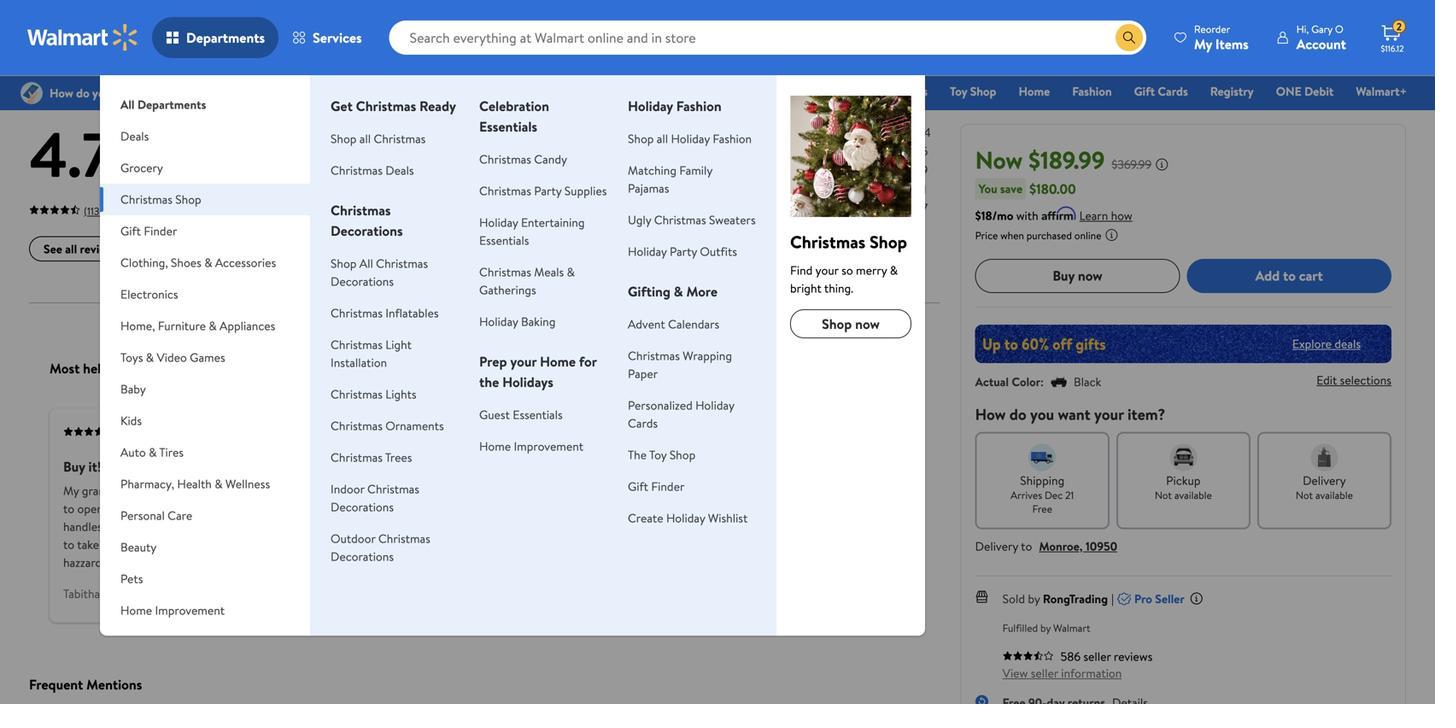 Task type: vqa. For each thing, say whether or not it's contained in the screenshot.
the topmost 19
no



Task type: describe. For each thing, give the bounding box(es) containing it.
gift cards link
[[1127, 82, 1196, 100]]

toys & video games
[[121, 349, 225, 366]]

essentials inside grocery & essentials link
[[613, 83, 664, 100]]

monroe,
[[1039, 538, 1083, 554]]

holiday down gatherings at the left of page
[[479, 313, 518, 330]]

than
[[185, 554, 208, 571]]

black
[[1074, 373, 1102, 390]]

Search search field
[[389, 21, 1147, 55]]

had inside fun truck but not well built my 2 year old absolutely loved this chevy truck! he drove every chance he had for a whole month! then the drive motor on the wheels went out and he was so disappointed.  i started researching and that seems to be a common problem with it so we decided to return.
[[619, 501, 637, 517]]

finder for the bottom gift finder 'link'
[[651, 478, 685, 495]]

shop now link
[[790, 309, 912, 338]]

2 horizontal spatial with
[[1017, 207, 1039, 224]]

with inside fun truck but not well built my 2 year old absolutely loved this chevy truck! he drove every chance he had for a whole month! then the drive motor on the wheels went out and he was so disappointed.  i started researching and that seems to be a common problem with it so we decided to return.
[[776, 536, 799, 553]]

video
[[157, 349, 187, 366]]

matching family pajamas
[[628, 162, 713, 197]]

0 vertical spatial it!!!!
[[88, 457, 113, 476]]

one
[[1276, 83, 1302, 100]]

to left see
[[150, 518, 161, 535]]

0 vertical spatial gift finder link
[[678, 82, 751, 100]]

to left monroe, on the bottom right of page
[[1021, 538, 1033, 554]]

he inside buy it!!!! my grandson loves it!!!! the only thing wrong with it is the handles to open the door. my grandson can't get in and out of it. they handles are hard to see and they are insane awkward place. we had to take one of the windows off so he could get in it duke's of hazzard style! lol other than that it runs great and look!!!!!
[[238, 536, 251, 553]]

1 day from the left
[[278, 10, 293, 24]]

pickup not available
[[1155, 472, 1212, 502]]

christmas inflatables
[[331, 305, 439, 321]]

1 star
[[490, 199, 516, 216]]

guest essentials link
[[479, 406, 563, 423]]

ugly christmas sweaters link
[[628, 211, 756, 228]]

christmas party supplies
[[479, 182, 607, 199]]

you
[[979, 180, 998, 197]]

shop down get
[[331, 130, 357, 147]]

1 horizontal spatial get
[[285, 536, 302, 553]]

my inside fun truck but not well built my 2 year old absolutely loved this chevy truck! he drove every chance he had for a whole month! then the drive motor on the wheels went out and he was so disappointed.  i started researching and that seems to be a common problem with it so we decided to return.
[[563, 483, 579, 499]]

well
[[671, 457, 694, 476]]

essentials inside celebration essentials
[[479, 117, 538, 136]]

buy for buy it!!!! my grandson loves it!!!! the only thing wrong with it is the handles to open the door. my grandson can't get in and out of it. they handles are hard to see and they are insane awkward place. we had to take one of the windows off so he could get in it duke's of hazzard style! lol other than that it runs great and look!!!!!
[[63, 457, 85, 476]]

holiday baking
[[479, 313, 556, 330]]

beauty button
[[100, 532, 310, 563]]

electronics link
[[862, 82, 936, 100]]

2 day from the left
[[506, 10, 521, 24]]

personal care
[[121, 507, 192, 524]]

how
[[976, 404, 1006, 425]]

shop left home "link"
[[970, 83, 997, 100]]

christmas deals
[[331, 162, 414, 179]]

1 horizontal spatial handles
[[362, 483, 401, 499]]

your inside "christmas shop find your so merry & bright thing."
[[816, 262, 839, 279]]

the inside buy it!!!! my grandson loves it!!!! the only thing wrong with it is the handles to open the door. my grandson can't get in and out of it. they handles are hard to see and they are insane awkward place. we had to take one of the windows off so he could get in it duke's of hazzard style! lol other than that it runs great and look!!!!!
[[185, 483, 204, 499]]

shop left electronics 'link'
[[821, 83, 848, 100]]

shop inside "christmas shop find your so merry & bright thing."
[[870, 230, 907, 254]]

your inside prep your home for the holidays
[[510, 352, 537, 371]]

o
[[1335, 22, 1344, 36]]

price
[[976, 228, 998, 242]]

christmas wrapping paper link
[[628, 347, 732, 382]]

drive
[[788, 501, 814, 517]]

reorder my items
[[1194, 22, 1249, 53]]

& inside 'christmas meals & gatherings'
[[567, 264, 575, 280]]

delivery for to
[[976, 538, 1019, 554]]

of inside the 4.7 out of 5
[[152, 155, 171, 184]]

it inside fun truck but not well built my 2 year old absolutely loved this chevy truck! he drove every chance he had for a whole month! then the drive motor on the wheels went out and he was so disappointed.  i started researching and that seems to be a common problem with it so we decided to return.
[[801, 536, 809, 553]]

went
[[601, 518, 627, 535]]

prep
[[479, 352, 507, 371]]

5 progress bar from the top
[[545, 206, 908, 210]]

2 3+ from the left
[[492, 10, 503, 24]]

sold
[[1003, 590, 1025, 607]]

0 horizontal spatial toy
[[649, 446, 667, 463]]

party for holiday
[[670, 243, 697, 260]]

purchased
[[1027, 228, 1072, 242]]

my up open
[[63, 483, 79, 499]]

christmas inside indoor christmas decorations
[[367, 481, 420, 497]]

verified purchase for well
[[622, 425, 700, 439]]

care
[[168, 507, 192, 524]]

1 vertical spatial departments
[[137, 96, 206, 113]]

only
[[207, 483, 229, 499]]

free
[[1033, 501, 1053, 516]]

holiday fashion
[[628, 97, 722, 115]]

now $189.99
[[976, 143, 1105, 176]]

deals for deals link
[[507, 83, 535, 100]]

0 horizontal spatial in
[[272, 501, 282, 517]]

gift for gift finder 'link' to the top
[[686, 83, 707, 100]]

0 horizontal spatial all
[[65, 241, 77, 257]]

1 horizontal spatial a
[[658, 501, 664, 517]]

when
[[1001, 228, 1024, 242]]

of right the one
[[124, 536, 135, 553]]

write a review
[[155, 241, 229, 257]]

the up lol
[[138, 536, 155, 553]]

decorations inside indoor christmas decorations
[[331, 499, 394, 515]]

1 horizontal spatial the
[[628, 446, 647, 463]]

intent image for shipping image
[[1029, 444, 1056, 471]]

month!
[[700, 501, 738, 517]]

search icon image
[[1123, 31, 1136, 44]]

hard
[[124, 518, 147, 535]]

& right shoes
[[204, 254, 212, 271]]

services
[[313, 28, 362, 47]]

vs
[[474, 408, 495, 432]]

information
[[1062, 665, 1122, 681]]

delivery to monroe, 10950
[[976, 538, 1118, 554]]

so right was
[[709, 518, 721, 535]]

most for most helpful negative review
[[550, 359, 580, 378]]

1 horizontal spatial deals
[[386, 162, 414, 179]]

christmas inside 'christmas meals & gatherings'
[[479, 264, 531, 280]]

was
[[687, 518, 706, 535]]

christmas lights link
[[331, 386, 417, 402]]

christmas inside christmas decorations
[[331, 201, 391, 220]]

home down vs
[[479, 438, 511, 455]]

and right see
[[185, 518, 203, 535]]

essentials up home improvement link
[[513, 406, 563, 423]]

& right patio
[[150, 634, 158, 650]]

inflatables
[[386, 305, 439, 321]]

christmas shop image
[[790, 96, 912, 217]]

2 vertical spatial your
[[1095, 404, 1124, 425]]

stars for 5 stars
[[499, 124, 524, 141]]

the right on
[[868, 501, 885, 517]]

holiday party outfits
[[628, 243, 737, 260]]

2 for 2 stars
[[490, 181, 496, 197]]

it down awkward
[[317, 536, 324, 553]]

1 horizontal spatial he
[[603, 501, 616, 517]]

drove
[[829, 483, 859, 499]]

improvement for home improvement link
[[514, 438, 584, 455]]

pajamas
[[628, 180, 669, 197]]

christmas inside christmas wrapping paper
[[628, 347, 680, 364]]

2 are from the left
[[232, 518, 248, 535]]

holiday down ugly on the top left
[[628, 243, 667, 260]]

add to cart button
[[1187, 259, 1392, 293]]

review for most helpful positive review
[[178, 359, 217, 378]]

that inside buy it!!!! my grandson loves it!!!! the only thing wrong with it is the handles to open the door. my grandson can't get in and out of it. they handles are hard to see and they are insane awkward place. we had to take one of the windows off so he could get in it duke's of hazzard style! lol other than that it runs great and look!!!!!
[[210, 554, 232, 571]]

prep your home for the holidays
[[479, 352, 597, 391]]

absolutely
[[635, 483, 688, 499]]

for inside prep your home for the holidays
[[579, 352, 597, 371]]

to down the researching
[[887, 536, 898, 553]]

christmas shop find your so merry & bright thing.
[[790, 230, 907, 297]]

christmas shop for christmas shop dropdown button
[[121, 191, 201, 208]]

great
[[270, 554, 297, 571]]

calendars
[[668, 316, 720, 332]]

shop right not
[[670, 446, 696, 463]]

to left take
[[63, 536, 74, 553]]

by for fulfilled
[[1041, 621, 1051, 635]]

shop all christmas
[[331, 130, 426, 147]]

stars for 4 stars
[[500, 143, 525, 159]]

of left it.
[[326, 501, 337, 517]]

personal
[[121, 507, 165, 524]]

furniture
[[158, 317, 206, 334]]

holiday party outfits link
[[628, 243, 737, 260]]

& right furniture
[[209, 317, 217, 334]]

2 stars
[[490, 181, 524, 197]]

home improvement for home improvement link
[[479, 438, 584, 455]]

2 product group from the left
[[716, 0, 920, 34]]

0 horizontal spatial a
[[186, 241, 192, 257]]

0 vertical spatial grandson
[[82, 483, 130, 499]]

to inside button
[[1283, 266, 1296, 285]]

shop inside shop all christmas decorations
[[331, 255, 357, 272]]

positive
[[128, 359, 175, 378]]

christmas shop link
[[758, 82, 855, 100]]

out inside fun truck but not well built my 2 year old absolutely loved this chevy truck! he drove every chance he had for a whole month! then the drive motor on the wheels went out and he was so disappointed.  i started researching and that seems to be a common problem with it so we decided to return.
[[630, 518, 647, 535]]

0 vertical spatial all
[[121, 96, 135, 113]]

gift finder for gift finder 'link' to the top
[[686, 83, 744, 100]]

1 vertical spatial grandson
[[174, 501, 222, 517]]

holiday inside the "personalized holiday cards"
[[696, 397, 735, 414]]

customer reviews & ratings
[[29, 63, 274, 92]]

my up see
[[155, 501, 171, 517]]

not for delivery
[[1296, 488, 1313, 502]]

legal information image
[[1105, 228, 1119, 242]]

health
[[177, 476, 212, 492]]

all for get
[[360, 130, 371, 147]]

progress bar for 2 stars
[[545, 187, 908, 191]]

holiday up common
[[666, 510, 705, 526]]

color
[[1012, 373, 1041, 390]]

the right open
[[106, 501, 123, 517]]

loved
[[690, 483, 718, 499]]

1 3+ day shipping from the left
[[264, 10, 332, 24]]

to left open
[[63, 501, 74, 517]]

christmas inside outdoor christmas decorations
[[378, 530, 431, 547]]

add to cart
[[1256, 266, 1323, 285]]

0 horizontal spatial get
[[252, 501, 270, 517]]

affirm image
[[1042, 206, 1076, 220]]

holiday inside holiday entertaining essentials
[[479, 214, 518, 231]]

holiday up family
[[671, 130, 710, 147]]

more
[[687, 282, 718, 301]]

home inside home "link"
[[1019, 83, 1050, 100]]

awkward
[[286, 518, 331, 535]]

party for christmas
[[534, 182, 562, 199]]

verified purchase for loves
[[121, 425, 200, 439]]

had inside buy it!!!! my grandson loves it!!!! the only thing wrong with it is the handles to open the door. my grandson can't get in and out of it. they handles are hard to see and they are insane awkward place. we had to take one of the windows off so he could get in it duke's of hazzard style! lol other than that it runs great and look!!!!!
[[386, 518, 404, 535]]

want
[[1058, 404, 1091, 425]]

now for shop now
[[855, 314, 880, 333]]

1 are from the left
[[105, 518, 122, 535]]

negative
[[628, 359, 680, 378]]

& left holiday fashion
[[602, 83, 610, 100]]

patio & garden
[[121, 634, 199, 650]]

so left we on the right bottom of the page
[[812, 536, 823, 553]]

2 horizontal spatial he
[[672, 518, 684, 535]]

matching family pajamas link
[[628, 162, 713, 197]]

1 vertical spatial gift finder link
[[628, 478, 685, 495]]

gifting
[[628, 282, 671, 301]]

out inside buy it!!!! my grandson loves it!!!! the only thing wrong with it is the handles to open the door. my grandson can't get in and out of it. they handles are hard to see and they are insane awkward place. we had to take one of the windows off so he could get in it duke's of hazzard style! lol other than that it runs great and look!!!!!
[[306, 501, 323, 517]]

candy
[[534, 151, 567, 167]]

of down "we"
[[362, 536, 373, 553]]

all inside shop all christmas decorations
[[360, 255, 373, 272]]

outdoor
[[331, 530, 376, 547]]

off
[[205, 536, 221, 553]]

& down departments dropdown button
[[193, 63, 207, 92]]

online
[[1075, 228, 1102, 242]]

$18/mo
[[976, 207, 1014, 224]]

fashion up shop all holiday fashion link
[[677, 97, 722, 115]]

586
[[1061, 648, 1081, 665]]

gift finder for gift finder dropdown button on the left of the page
[[121, 223, 177, 239]]

holidays
[[503, 373, 554, 391]]

:
[[1041, 373, 1044, 390]]

bright
[[790, 280, 822, 297]]

my inside the reorder my items
[[1194, 35, 1213, 53]]

that inside fun truck but not well built my 2 year old absolutely loved this chevy truck! he drove every chance he had for a whole month! then the drive motor on the wheels went out and he was so disappointed.  i started researching and that seems to be a common problem with it so we decided to return.
[[585, 536, 606, 553]]

cards inside "link"
[[1158, 83, 1188, 100]]

finder for gift finder dropdown button on the left of the page
[[144, 223, 177, 239]]

Walmart Site-Wide search field
[[389, 21, 1147, 55]]

progress bar for 5 stars
[[545, 131, 908, 134]]

one
[[102, 536, 121, 553]]

grocery for grocery
[[121, 159, 163, 176]]

3
[[490, 162, 496, 178]]

& inside "christmas shop find your so merry & bright thing."
[[890, 262, 898, 279]]

so inside buy it!!!! my grandson loves it!!!! the only thing wrong with it is the handles to open the door. my grandson can't get in and out of it. they handles are hard to see and they are insane awkward place. we had to take one of the windows off so he could get in it duke's of hazzard style! lol other than that it runs great and look!!!!!
[[223, 536, 235, 553]]

deals for deals dropdown button
[[121, 128, 149, 144]]

up to sixty percent off deals. shop now. image
[[976, 324, 1392, 363]]

5 stars
[[490, 124, 524, 141]]

christmas inside dropdown button
[[121, 191, 173, 208]]

ready
[[420, 97, 456, 115]]

kids
[[121, 412, 142, 429]]

grocery button
[[100, 152, 310, 184]]

create holiday wishlist
[[628, 510, 748, 526]]

with inside buy it!!!! my grandson loves it!!!! the only thing wrong with it is the handles to open the door. my grandson can't get in and out of it. they handles are hard to see and they are insane awkward place. we had to take one of the windows off so he could get in it duke's of hazzard style! lol other than that it runs great and look!!!!!
[[296, 483, 319, 499]]

gift for gift cards "link"
[[1134, 83, 1155, 100]]

shop down thing.
[[822, 314, 852, 333]]



Task type: locate. For each thing, give the bounding box(es) containing it.
2 up $116.12
[[1397, 19, 1402, 34]]

1 progress bar from the top
[[545, 131, 908, 134]]

home
[[1019, 83, 1050, 100], [540, 352, 576, 371], [479, 438, 511, 455], [121, 602, 152, 619]]

1 horizontal spatial grocery
[[558, 83, 599, 100]]

2 verified purchase from the left
[[622, 425, 700, 439]]

essentials down 1 star
[[479, 232, 529, 249]]

christmas ornaments link
[[331, 417, 444, 434]]

shop up the merry
[[870, 230, 907, 254]]

0 vertical spatial 2
[[1397, 19, 1402, 34]]

problem
[[730, 536, 774, 553]]

the
[[479, 373, 499, 391], [342, 483, 359, 499], [106, 501, 123, 517], [768, 501, 785, 517], [868, 501, 885, 517], [138, 536, 155, 553]]

finder for gift finder 'link' to the top
[[710, 83, 744, 100]]

gift
[[686, 83, 707, 100], [1134, 83, 1155, 100], [121, 223, 141, 239], [628, 478, 649, 495]]

stars right 3
[[499, 162, 524, 178]]

2 vertical spatial gift finder
[[628, 478, 685, 495]]

deals link
[[499, 82, 543, 100]]

most for most helpful positive review
[[50, 359, 80, 378]]

stars for 2 stars
[[499, 181, 524, 197]]

1 horizontal spatial are
[[232, 518, 248, 535]]

so inside "christmas shop find your so merry & bright thing."
[[842, 262, 853, 279]]

3+ left services dropdown button
[[264, 10, 275, 24]]

now
[[1078, 266, 1103, 285], [855, 314, 880, 333]]

buy for buy now
[[1053, 266, 1075, 285]]

be
[[658, 536, 671, 553]]

reviews up all departments
[[121, 63, 188, 92]]

2 horizontal spatial reviews
[[1114, 648, 1153, 665]]

1 horizontal spatial gift finder
[[628, 478, 685, 495]]

gift for gift finder dropdown button on the left of the page
[[121, 223, 141, 239]]

intent image for pickup image
[[1170, 444, 1197, 471]]

seller
[[1084, 648, 1111, 665], [1031, 665, 1059, 681]]

toy shop link
[[943, 82, 1004, 100]]

0 vertical spatial with
[[1017, 207, 1039, 224]]

indoor
[[331, 481, 365, 497]]

by for sold
[[1028, 590, 1040, 607]]

party down candy
[[534, 182, 562, 199]]

buy up open
[[63, 457, 85, 476]]

4 decorations from the top
[[331, 548, 394, 565]]

0 vertical spatial improvement
[[514, 438, 584, 455]]

electronics inside dropdown button
[[121, 286, 178, 302]]

1 horizontal spatial verified purchase
[[622, 425, 700, 439]]

3 stars
[[490, 162, 524, 178]]

toy
[[950, 83, 968, 100], [649, 446, 667, 463]]

1 horizontal spatial cards
[[1158, 83, 1188, 100]]

2 horizontal spatial deals
[[507, 83, 535, 100]]

cards inside the "personalized holiday cards"
[[628, 415, 658, 432]]

verified purchase up the toy shop
[[622, 425, 700, 439]]

3+ up deals link
[[492, 10, 503, 24]]

$189.99
[[1029, 143, 1105, 176]]

10950
[[1086, 538, 1118, 554]]

0 vertical spatial grocery
[[558, 83, 599, 100]]

0 horizontal spatial purchase
[[159, 425, 200, 439]]

holiday entertaining essentials
[[479, 214, 585, 249]]

gift inside "link"
[[1134, 83, 1155, 100]]

electronics inside 'link'
[[870, 83, 928, 100]]

christmas shop inside dropdown button
[[121, 191, 201, 208]]

shop all holiday fashion
[[628, 130, 752, 147]]

improvement for home improvement dropdown button at the left
[[155, 602, 225, 619]]

2 3+ day shipping from the left
[[492, 10, 560, 24]]

2 vertical spatial reviews
[[1114, 648, 1153, 665]]

verified up auto
[[121, 425, 157, 439]]

shop all holiday fashion link
[[628, 130, 752, 147]]

1 helpful from the left
[[83, 359, 125, 378]]

auto
[[121, 444, 146, 461]]

christmas inside shop all christmas decorations
[[376, 255, 428, 272]]

reviews for 586 seller reviews
[[1114, 648, 1153, 665]]

so right off
[[223, 536, 235, 553]]

2 down 3
[[490, 181, 496, 197]]

hi,
[[1297, 22, 1309, 36]]

clothing, shoes & accessories button
[[100, 247, 310, 279]]

1 horizontal spatial seller
[[1084, 648, 1111, 665]]

1 horizontal spatial 2
[[582, 483, 589, 499]]

& right health
[[215, 476, 223, 492]]

& right 'toys' on the left of the page
[[146, 349, 154, 366]]

0 horizontal spatial grocery
[[121, 159, 163, 176]]

0 horizontal spatial verified purchase
[[121, 425, 200, 439]]

a
[[186, 241, 192, 257], [658, 501, 664, 517], [673, 536, 679, 553]]

finder down not
[[651, 478, 685, 495]]

clothing, shoes & accessories
[[121, 254, 276, 271]]

2 vertical spatial a
[[673, 536, 679, 553]]

to left be
[[644, 536, 655, 553]]

2 decorations from the top
[[331, 273, 394, 290]]

grocery
[[558, 83, 599, 100], [121, 159, 163, 176]]

indoor christmas decorations link
[[331, 481, 420, 515]]

electronics up 974
[[870, 83, 928, 100]]

electronics for electronics 'link'
[[870, 83, 928, 100]]

delivery inside delivery not available
[[1303, 472, 1347, 489]]

gift finder button
[[100, 215, 310, 247]]

1 horizontal spatial out
[[306, 501, 323, 517]]

wheels
[[563, 518, 599, 535]]

2 for 2
[[1397, 19, 1402, 34]]

handles up take
[[63, 518, 102, 535]]

christmas meals & gatherings link
[[479, 264, 575, 298]]

2 verified from the left
[[622, 425, 657, 439]]

improvement up the "garden"
[[155, 602, 225, 619]]

progress bar for 4 stars
[[545, 150, 908, 153]]

home up patio
[[121, 602, 152, 619]]

the right "is"
[[342, 483, 359, 499]]

home improvement for home improvement dropdown button at the left
[[121, 602, 225, 619]]

0 horizontal spatial 3+ day shipping
[[264, 10, 332, 24]]

truck
[[589, 457, 620, 476]]

grandson up open
[[82, 483, 130, 499]]

decorations inside shop all christmas decorations
[[331, 273, 394, 290]]

most
[[50, 359, 80, 378], [550, 359, 580, 378]]

reviews)
[[108, 204, 144, 218]]

1 horizontal spatial verified
[[622, 425, 657, 439]]

christmas shop down walmart site-wide search field
[[766, 83, 848, 100]]

0 horizontal spatial reviews
[[80, 241, 119, 257]]

selections
[[1340, 372, 1392, 388]]

and up 'return.'
[[563, 536, 582, 553]]

1 horizontal spatial delivery
[[1303, 472, 1347, 489]]

2 most from the left
[[550, 359, 580, 378]]

available inside pickup not available
[[1175, 488, 1212, 502]]

buy inside buy it!!!! my grandson loves it!!!! the only thing wrong with it is the handles to open the door. my grandson can't get in and out of it. they handles are hard to see and they are insane awkward place. we had to take one of the windows off so he could get in it duke's of hazzard style! lol other than that it runs great and look!!!!!
[[63, 457, 85, 476]]

stars for 3 stars
[[499, 162, 524, 178]]

product group up customer reviews & ratings
[[32, 0, 236, 34]]

1 vertical spatial 21
[[1066, 488, 1074, 502]]

1 horizontal spatial most
[[550, 359, 580, 378]]

out inside the 4.7 out of 5
[[117, 155, 147, 184]]

christmas party supplies link
[[479, 182, 607, 199]]

stars down 3 stars at the top of the page
[[499, 181, 524, 197]]

1 horizontal spatial 5
[[490, 124, 496, 141]]

departments button
[[152, 17, 279, 58]]

progress bar
[[545, 131, 908, 134], [545, 150, 908, 153], [545, 169, 908, 172], [545, 187, 908, 191], [545, 206, 908, 210]]

1 verified from the left
[[121, 425, 157, 439]]

wrapping
[[683, 347, 732, 364]]

21 inside shipping arrives dec 21 free
[[1066, 488, 1074, 502]]

buy now button
[[976, 259, 1180, 293]]

fashion down holiday fashion
[[713, 130, 752, 147]]

0 horizontal spatial 5
[[176, 111, 209, 197]]

0 vertical spatial departments
[[186, 28, 265, 47]]

departments down customer reviews & ratings
[[137, 96, 206, 113]]

gift finder inside 'link'
[[686, 83, 744, 100]]

a right be
[[673, 536, 679, 553]]

1 vertical spatial reviews
[[80, 241, 119, 257]]

0 vertical spatial for
[[579, 352, 597, 371]]

pets
[[121, 570, 143, 587]]

available for pickup
[[1175, 488, 1212, 502]]

the right then
[[768, 501, 785, 517]]

1 vertical spatial handles
[[63, 518, 102, 535]]

by right "sold"
[[1028, 590, 1040, 607]]

1 horizontal spatial 3+
[[492, 10, 503, 24]]

0 vertical spatial by
[[1028, 590, 1040, 607]]

christmas candy
[[479, 151, 567, 167]]

seller for view
[[1031, 665, 1059, 681]]

most down baking
[[550, 359, 580, 378]]

1 horizontal spatial had
[[619, 501, 637, 517]]

0 horizontal spatial home improvement
[[121, 602, 225, 619]]

& left more
[[674, 282, 683, 301]]

christmas inside "christmas shop find your so merry & bright thing."
[[790, 230, 866, 254]]

essentials down the celebration
[[479, 117, 538, 136]]

every
[[862, 483, 890, 499]]

1 vertical spatial out
[[306, 501, 323, 517]]

1 vertical spatial party
[[670, 243, 697, 260]]

registry link
[[1203, 82, 1262, 100]]

out up reviews)
[[117, 155, 147, 184]]

verified for it!!!!
[[121, 425, 157, 439]]

buy now
[[1053, 266, 1103, 285]]

holiday up shop all holiday fashion
[[628, 97, 673, 115]]

1 horizontal spatial your
[[816, 262, 839, 279]]

personalized holiday cards link
[[628, 397, 735, 432]]

for left the paper
[[579, 352, 597, 371]]

walmart image
[[27, 24, 138, 51]]

intent image for delivery image
[[1311, 444, 1339, 471]]

0 horizontal spatial cards
[[628, 415, 658, 432]]

0 horizontal spatial the
[[185, 483, 204, 499]]

2 horizontal spatial out
[[630, 518, 647, 535]]

are up the one
[[105, 518, 122, 535]]

advent calendars link
[[628, 316, 720, 332]]

home improvement down guest essentials
[[479, 438, 584, 455]]

and right great
[[300, 554, 319, 571]]

home left 'fashion' link
[[1019, 83, 1050, 100]]

1 product group from the left
[[32, 0, 236, 34]]

1 vertical spatial finder
[[144, 223, 177, 239]]

(1136 reviews) link
[[29, 200, 144, 219]]

2 horizontal spatial 2
[[1397, 19, 1402, 34]]

shop down christmas decorations
[[331, 255, 357, 272]]

21 down 39
[[917, 181, 927, 197]]

0 horizontal spatial not
[[1155, 488, 1172, 502]]

toy right electronics 'link'
[[950, 83, 968, 100]]

1 3+ from the left
[[264, 10, 275, 24]]

gift inside 'link'
[[686, 83, 707, 100]]

year
[[591, 483, 613, 499]]

0 vertical spatial gift finder
[[686, 83, 744, 100]]

your up holidays
[[510, 352, 537, 371]]

0 horizontal spatial electronics
[[121, 286, 178, 302]]

0 horizontal spatial 21
[[917, 181, 927, 197]]

in
[[272, 501, 282, 517], [305, 536, 314, 553]]

2 helpful from the left
[[583, 359, 625, 378]]

21 right dec
[[1066, 488, 1074, 502]]

now inside "button"
[[1078, 266, 1103, 285]]

2 purchase from the left
[[659, 425, 700, 439]]

1 horizontal spatial in
[[305, 536, 314, 553]]

gift up shop all holiday fashion
[[686, 83, 707, 100]]

learn more about strikethrough prices image
[[1155, 157, 1169, 171]]

0 horizontal spatial seller
[[1031, 665, 1059, 681]]

reviews for see all reviews
[[80, 241, 119, 257]]

get up great
[[285, 536, 302, 553]]

motor
[[817, 501, 849, 517]]

home inside prep your home for the holidays
[[540, 352, 576, 371]]

shop up the matching
[[628, 130, 654, 147]]

he up 'runs'
[[238, 536, 251, 553]]

2 not from the left
[[1296, 488, 1313, 502]]

delivery for not
[[1303, 472, 1347, 489]]

verified for truck
[[622, 425, 657, 439]]

style!
[[105, 554, 133, 571]]

0 horizontal spatial verified
[[121, 425, 157, 439]]

2 available from the left
[[1316, 488, 1354, 502]]

buy inside "button"
[[1053, 266, 1075, 285]]

one debit link
[[1269, 82, 1342, 100]]

view
[[1003, 665, 1028, 681]]

we
[[826, 536, 841, 553]]

finder up write
[[144, 223, 177, 239]]

not inside pickup not available
[[1155, 488, 1172, 502]]

seller for 586
[[1084, 648, 1111, 665]]

now down the merry
[[855, 314, 880, 333]]

not for pickup
[[1155, 488, 1172, 502]]

all for holiday
[[657, 130, 668, 147]]

1 not from the left
[[1155, 488, 1172, 502]]

not inside delivery not available
[[1296, 488, 1313, 502]]

3.4249 stars out of 5, based on 586 seller reviews element
[[1003, 650, 1054, 661]]

finder inside 'link'
[[710, 83, 744, 100]]

0 horizontal spatial product group
[[32, 0, 236, 34]]

purchase for it!!!!
[[159, 425, 200, 439]]

0 vertical spatial the
[[628, 446, 647, 463]]

55
[[915, 143, 928, 159]]

deals inside dropdown button
[[121, 128, 149, 144]]

seller right 586 at the bottom of page
[[1084, 648, 1111, 665]]

and up be
[[650, 518, 669, 535]]

the inside prep your home for the holidays
[[479, 373, 499, 391]]

shipping up 'services'
[[296, 10, 332, 24]]

walmart+
[[1356, 83, 1407, 100]]

find
[[790, 262, 813, 279]]

0 horizontal spatial for
[[579, 352, 597, 371]]

0 vertical spatial now
[[1078, 266, 1103, 285]]

edit selections button
[[1317, 372, 1392, 388]]

1 horizontal spatial finder
[[651, 478, 685, 495]]

whole
[[667, 501, 697, 517]]

christmas decorations
[[331, 201, 403, 240]]

2 vertical spatial deals
[[386, 162, 414, 179]]

electronics down clothing,
[[121, 286, 178, 302]]

1 horizontal spatial with
[[776, 536, 799, 553]]

cards down personalized
[[628, 415, 658, 432]]

0 horizontal spatial party
[[534, 182, 562, 199]]

1 vertical spatial the
[[185, 483, 204, 499]]

view seller information
[[1003, 665, 1122, 681]]

gift finder for the bottom gift finder 'link'
[[628, 478, 685, 495]]

1 available from the left
[[1175, 488, 1212, 502]]

1 most from the left
[[50, 359, 80, 378]]

and up awkward
[[284, 501, 303, 517]]

deals down all departments
[[121, 128, 149, 144]]

christmas shop for christmas shop link
[[766, 83, 848, 100]]

edit selections
[[1317, 372, 1392, 388]]

0 horizontal spatial are
[[105, 518, 122, 535]]

1 horizontal spatial party
[[670, 243, 697, 260]]

gift for the bottom gift finder 'link'
[[628, 478, 649, 495]]

0 horizontal spatial delivery
[[976, 538, 1019, 554]]

thing.
[[824, 280, 854, 297]]

1 vertical spatial 2
[[490, 181, 496, 197]]

4 progress bar from the top
[[545, 187, 908, 191]]

for down absolutely
[[640, 501, 655, 517]]

home inside home improvement dropdown button
[[121, 602, 152, 619]]

2 shipping from the left
[[523, 10, 560, 24]]

0 horizontal spatial all
[[121, 96, 135, 113]]

1 horizontal spatial available
[[1316, 488, 1354, 502]]

2 progress bar from the top
[[545, 150, 908, 153]]

departments inside dropdown button
[[186, 28, 265, 47]]

now for buy now
[[1078, 266, 1103, 285]]

helpful for negative
[[583, 359, 625, 378]]

0 vertical spatial reviews
[[121, 63, 188, 92]]

all right see
[[65, 241, 77, 257]]

home improvement inside dropdown button
[[121, 602, 225, 619]]

0 horizontal spatial deals
[[121, 128, 149, 144]]

1 vertical spatial deals
[[121, 128, 149, 144]]

now down online
[[1078, 266, 1103, 285]]

available down "intent image for delivery"
[[1316, 488, 1354, 502]]

christmas inside christmas light installation
[[331, 336, 383, 353]]

party down ugly christmas sweaters
[[670, 243, 697, 260]]

1 purchase from the left
[[159, 425, 200, 439]]

$18/mo with
[[976, 207, 1039, 224]]

helpful for positive
[[83, 359, 125, 378]]

ornaments
[[386, 417, 444, 434]]

it left "is"
[[321, 483, 329, 499]]

3 decorations from the top
[[331, 499, 394, 515]]

baby
[[121, 381, 146, 397]]

delivery down "intent image for delivery"
[[1303, 472, 1347, 489]]

0 horizontal spatial had
[[386, 518, 404, 535]]

& left the tires
[[149, 444, 157, 461]]

gift cards
[[1134, 83, 1188, 100]]

0 vertical spatial out
[[117, 155, 147, 184]]

1 shipping from the left
[[296, 10, 332, 24]]

review for most helpful negative review
[[683, 359, 722, 378]]

1 horizontal spatial toy
[[950, 83, 968, 100]]

reviews down pro
[[1114, 648, 1153, 665]]

1 horizontal spatial improvement
[[514, 438, 584, 455]]

so
[[842, 262, 853, 279], [709, 518, 721, 535], [223, 536, 235, 553], [812, 536, 823, 553]]

purchase for built
[[659, 425, 700, 439]]

0 horizontal spatial now
[[855, 314, 880, 333]]

lol
[[136, 554, 151, 571]]

1 horizontal spatial not
[[1296, 488, 1313, 502]]

grocery for grocery & essentials
[[558, 83, 599, 100]]

finder inside dropdown button
[[144, 223, 177, 239]]

fun truck but not well built my 2 year old absolutely loved this chevy truck! he drove every chance he had for a whole month! then the drive motor on the wheels went out and he was so disappointed.  i started researching and that seems to be a common problem with it so we decided to return.
[[563, 457, 901, 571]]

not
[[1155, 488, 1172, 502], [1296, 488, 1313, 502]]

home up holidays
[[540, 352, 576, 371]]

tires
[[159, 444, 184, 461]]

your up thing.
[[816, 262, 839, 279]]

0 horizontal spatial christmas shop
[[121, 191, 201, 208]]

common
[[682, 536, 727, 553]]

christmas shop button
[[100, 184, 310, 215]]

1 vertical spatial that
[[210, 554, 232, 571]]

1 horizontal spatial grandson
[[174, 501, 222, 517]]

gift finder inside dropdown button
[[121, 223, 177, 239]]

fashion right home "link"
[[1073, 83, 1112, 100]]

essentials inside holiday entertaining essentials
[[479, 232, 529, 249]]

1 horizontal spatial it!!!!
[[162, 483, 183, 499]]

holiday
[[628, 97, 673, 115], [671, 130, 710, 147], [479, 214, 518, 231], [628, 243, 667, 260], [479, 313, 518, 330], [696, 397, 735, 414], [666, 510, 705, 526]]

2 horizontal spatial all
[[657, 130, 668, 147]]

stars right 4 at top left
[[500, 143, 525, 159]]

hazzard
[[63, 554, 102, 571]]

0 horizontal spatial he
[[238, 536, 251, 553]]

arrives
[[1011, 488, 1043, 502]]

0 vertical spatial buy
[[1053, 266, 1075, 285]]

3 progress bar from the top
[[545, 169, 908, 172]]

1 decorations from the top
[[331, 221, 403, 240]]

verified purchase
[[121, 425, 200, 439], [622, 425, 700, 439]]

it left 'runs'
[[234, 554, 242, 571]]

fulfilled by walmart
[[1003, 621, 1091, 635]]

verified purchase up auto & tires
[[121, 425, 200, 439]]

1 vertical spatial it!!!!
[[162, 483, 183, 499]]

it
[[321, 483, 329, 499], [317, 536, 324, 553], [801, 536, 809, 553], [234, 554, 242, 571]]

2 horizontal spatial gift finder
[[686, 83, 744, 100]]

0 horizontal spatial finder
[[144, 223, 177, 239]]

guest
[[479, 406, 510, 423]]

cards left "registry"
[[1158, 83, 1188, 100]]

0 vertical spatial that
[[585, 536, 606, 553]]

grocery inside "dropdown button"
[[121, 159, 163, 176]]

view seller information link
[[1003, 665, 1122, 681]]

0 vertical spatial delivery
[[1303, 472, 1347, 489]]

3+ day shipping up 'services'
[[264, 10, 332, 24]]

they
[[206, 518, 229, 535]]

available for delivery
[[1316, 488, 1354, 502]]

wishlist
[[708, 510, 748, 526]]

had
[[619, 501, 637, 517], [386, 518, 404, 535]]

available down the intent image for pickup
[[1175, 488, 1212, 502]]

celebration
[[479, 97, 549, 115]]

progress bar for 3 stars
[[545, 169, 908, 172]]

0 vertical spatial handles
[[362, 483, 401, 499]]

shipping
[[1021, 472, 1065, 489]]

for inside fun truck but not well built my 2 year old absolutely loved this chevy truck! he drove every chance he had for a whole month! then the drive motor on the wheels went out and he was so disappointed.  i started researching and that seems to be a common problem with it so we decided to return.
[[640, 501, 655, 517]]

0 vertical spatial 21
[[917, 181, 927, 197]]

1 verified purchase from the left
[[121, 425, 200, 439]]

4.7
[[29, 111, 113, 197]]

product group up christmas shop link
[[716, 0, 920, 34]]

0 horizontal spatial handles
[[63, 518, 102, 535]]

not down the intent image for pickup
[[1155, 488, 1172, 502]]

gift finder link down not
[[628, 478, 685, 495]]

2 inside fun truck but not well built my 2 year old absolutely loved this chevy truck! he drove every chance he had for a whole month! then the drive motor on the wheels went out and he was so disappointed.  i started researching and that seems to be a common problem with it so we decided to return.
[[582, 483, 589, 499]]

decorations inside outdoor christmas decorations
[[331, 548, 394, 565]]

other
[[154, 554, 182, 571]]

chevy
[[743, 483, 775, 499]]

electronics for electronics dropdown button
[[121, 286, 178, 302]]

auto & tires button
[[100, 437, 310, 468]]

0 horizontal spatial available
[[1175, 488, 1212, 502]]

improvement inside dropdown button
[[155, 602, 225, 619]]

product group
[[32, 0, 236, 34], [716, 0, 920, 34]]

0 horizontal spatial shipping
[[296, 10, 332, 24]]

available inside delivery not available
[[1316, 488, 1354, 502]]

gift inside dropdown button
[[121, 223, 141, 239]]

of down deals dropdown button
[[152, 155, 171, 184]]

shop down grocery "dropdown button"
[[175, 191, 201, 208]]

shop inside dropdown button
[[175, 191, 201, 208]]

improvement up fun at the bottom of page
[[514, 438, 584, 455]]

gift finder down not
[[628, 478, 685, 495]]

2 horizontal spatial your
[[1095, 404, 1124, 425]]

electronics button
[[100, 279, 310, 310]]



